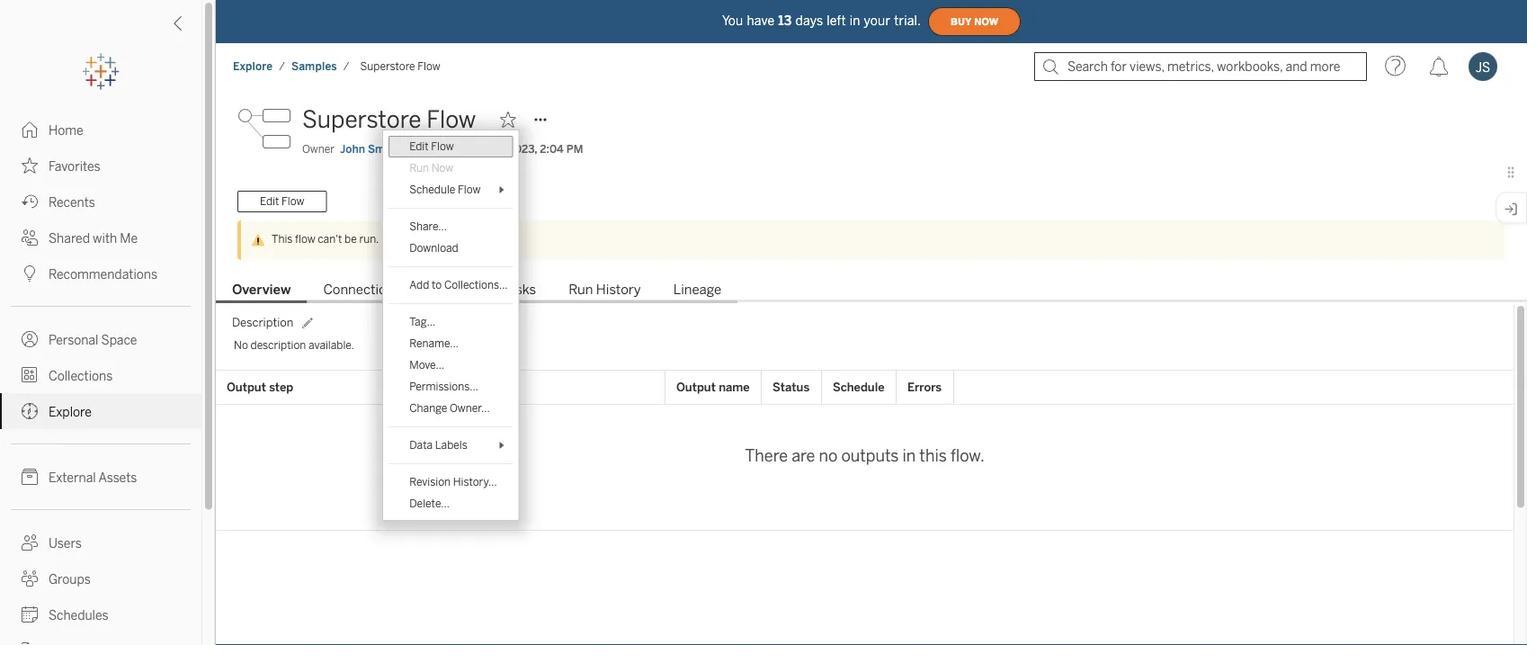 Task type: vqa. For each thing, say whether or not it's contained in the screenshot.
1st Turtle from the bottom of the Collections main content
no



Task type: describe. For each thing, give the bounding box(es) containing it.
buy
[[951, 16, 972, 27]]

home link
[[0, 112, 202, 148]]

edit flow inside button
[[260, 195, 304, 208]]

with
[[93, 231, 117, 246]]

step
[[269, 380, 294, 394]]

now for run now
[[432, 161, 454, 175]]

personal space link
[[0, 321, 202, 357]]

oct
[[469, 143, 487, 156]]

menu containing edit flow
[[383, 130, 519, 520]]

there
[[745, 446, 788, 466]]

schedules
[[49, 608, 108, 623]]

history
[[596, 282, 641, 298]]

output for output step
[[227, 380, 266, 394]]

rename…
[[410, 337, 459, 350]]

favorites link
[[0, 148, 202, 184]]

output for output name
[[677, 380, 716, 394]]

assets
[[98, 470, 137, 485]]

external
[[49, 470, 96, 485]]

recommendations
[[49, 267, 158, 282]]

personal space
[[49, 332, 137, 347]]

status
[[773, 380, 810, 394]]

0 horizontal spatial in
[[850, 13, 861, 28]]

1 vertical spatial explore link
[[0, 393, 202, 429]]

description
[[251, 339, 306, 352]]

users link
[[0, 524, 202, 560]]

can't
[[318, 233, 342, 246]]

no
[[234, 339, 248, 352]]

labels
[[435, 439, 468, 452]]

superstore flow element
[[355, 60, 446, 73]]

this
[[272, 233, 293, 246]]

modified
[[421, 143, 464, 156]]

trial.
[[894, 13, 921, 28]]

favorites
[[49, 159, 100, 174]]

run now checkbox item
[[389, 157, 513, 179]]

2023,
[[508, 143, 537, 156]]

home
[[49, 123, 83, 138]]

edit inside button
[[260, 195, 279, 208]]

superstore flow main content
[[216, 90, 1528, 645]]

me
[[120, 231, 138, 246]]

explore for explore / samples /
[[233, 60, 273, 73]]

john
[[340, 143, 365, 156]]

groups link
[[0, 560, 202, 596]]

run now
[[410, 161, 454, 175]]

change
[[410, 402, 447, 415]]

samples link
[[291, 59, 338, 74]]

scheduled tasks
[[434, 282, 536, 298]]

collections link
[[0, 357, 202, 393]]

13
[[778, 13, 792, 28]]

name
[[719, 380, 750, 394]]

left
[[827, 13, 846, 28]]

download
[[410, 242, 459, 255]]

revision
[[410, 475, 451, 489]]

output step
[[227, 380, 294, 394]]

add
[[410, 278, 429, 291]]

now for buy now
[[975, 16, 999, 27]]

1 / from the left
[[279, 60, 285, 73]]

space
[[101, 332, 137, 347]]

main navigation. press the up and down arrow keys to access links. element
[[0, 112, 202, 645]]

rename… move… permissions… change owner…
[[410, 337, 490, 415]]

you have 13 days left in your trial.
[[722, 13, 921, 28]]

shared with me
[[49, 231, 138, 246]]

edit flow button
[[238, 191, 327, 212]]

0 vertical spatial superstore flow
[[360, 60, 441, 73]]

no description available.
[[234, 339, 354, 352]]

collections
[[49, 368, 113, 383]]

recents
[[49, 195, 95, 210]]

smith
[[368, 143, 399, 156]]

owner
[[302, 143, 335, 156]]

run history
[[569, 282, 641, 298]]

run.
[[359, 233, 379, 246]]

days
[[796, 13, 823, 28]]

to
[[432, 278, 442, 291]]

pm
[[567, 143, 583, 156]]

tag…
[[410, 315, 435, 328]]

your
[[864, 13, 891, 28]]

schedules link
[[0, 596, 202, 632]]

personal
[[49, 332, 98, 347]]

2 / from the left
[[343, 60, 350, 73]]



Task type: locate. For each thing, give the bounding box(es) containing it.
this
[[920, 446, 947, 466]]

in inside superstore flow main content
[[903, 446, 916, 466]]

explore / samples /
[[233, 60, 350, 73]]

run for run history
[[569, 282, 593, 298]]

1 vertical spatial run
[[569, 282, 593, 298]]

superstore flow inside main content
[[302, 106, 476, 134]]

schedule inside superstore flow main content
[[833, 380, 885, 394]]

available.
[[309, 339, 354, 352]]

superstore up john smith link
[[302, 106, 421, 134]]

now right buy
[[975, 16, 999, 27]]

23,
[[490, 143, 506, 156]]

1 horizontal spatial explore
[[233, 60, 273, 73]]

connections
[[323, 282, 401, 298]]

1 horizontal spatial in
[[903, 446, 916, 466]]

in right left
[[850, 13, 861, 28]]

schedule
[[410, 183, 456, 196], [833, 380, 885, 394]]

flow
[[295, 233, 315, 246]]

flow run requirements:
the flow must have at least one output step. image
[[379, 231, 395, 245]]

1 horizontal spatial run
[[569, 282, 593, 298]]

recommendations link
[[0, 256, 202, 291]]

2:04
[[540, 143, 564, 156]]

Search for views, metrics, workbooks, and more text field
[[1035, 52, 1367, 81]]

run inside checkbox item
[[410, 161, 429, 175]]

explore inside main navigation. press the up and down arrow keys to access links. element
[[49, 404, 92, 419]]

groups
[[49, 572, 91, 587]]

explore link left samples
[[232, 59, 274, 74]]

run inside sub-spaces tab list
[[569, 282, 593, 298]]

schedule for schedule flow
[[410, 183, 456, 196]]

1 horizontal spatial edit
[[410, 140, 429, 153]]

output name
[[677, 380, 750, 394]]

1 vertical spatial now
[[432, 161, 454, 175]]

flow image
[[238, 102, 291, 156]]

schedule for schedule
[[833, 380, 885, 394]]

in left this
[[903, 446, 916, 466]]

0 horizontal spatial schedule
[[410, 183, 456, 196]]

edit flow up the this
[[260, 195, 304, 208]]

flow inside checkbox item
[[431, 140, 454, 153]]

recents link
[[0, 184, 202, 220]]

permissions…
[[410, 380, 478, 393]]

1 horizontal spatial explore link
[[232, 59, 274, 74]]

1 horizontal spatial /
[[343, 60, 350, 73]]

owner…
[[450, 402, 490, 415]]

external assets link
[[0, 459, 202, 495]]

0 vertical spatial superstore
[[360, 60, 415, 73]]

edit up the this
[[260, 195, 279, 208]]

overview
[[232, 282, 291, 298]]

there are no outputs in this flow.
[[745, 446, 985, 466]]

shared
[[49, 231, 90, 246]]

1 horizontal spatial now
[[975, 16, 999, 27]]

explore
[[233, 60, 273, 73], [49, 404, 92, 419]]

0 vertical spatial edit
[[410, 140, 429, 153]]

0 horizontal spatial explore link
[[0, 393, 202, 429]]

0 horizontal spatial edit flow
[[260, 195, 304, 208]]

edit
[[410, 140, 429, 153], [260, 195, 279, 208]]

shared with me link
[[0, 220, 202, 256]]

flow inside button
[[282, 195, 304, 208]]

schedule down the run now in the top of the page
[[410, 183, 456, 196]]

edit flow inside checkbox item
[[410, 140, 454, 153]]

data
[[410, 439, 433, 452]]

flow.
[[951, 446, 985, 466]]

run left history
[[569, 282, 593, 298]]

schedule left errors
[[833, 380, 885, 394]]

edit up the run now in the top of the page
[[410, 140, 429, 153]]

external assets
[[49, 470, 137, 485]]

run for run now
[[410, 161, 429, 175]]

edit flow up the run now in the top of the page
[[410, 140, 454, 153]]

0 horizontal spatial edit
[[260, 195, 279, 208]]

output
[[227, 380, 266, 394], [677, 380, 716, 394]]

move…
[[410, 359, 445, 372]]

outputs
[[842, 446, 899, 466]]

menu
[[383, 130, 519, 520]]

0 vertical spatial run
[[410, 161, 429, 175]]

history…
[[453, 475, 497, 489]]

no
[[819, 446, 838, 466]]

0 vertical spatial edit flow
[[410, 140, 454, 153]]

buy now button
[[929, 7, 1021, 36]]

0 horizontal spatial /
[[279, 60, 285, 73]]

revision history… delete…
[[410, 475, 497, 510]]

superstore flow
[[360, 60, 441, 73], [302, 106, 476, 134]]

have
[[747, 13, 775, 28]]

1 vertical spatial edit flow
[[260, 195, 304, 208]]

1 vertical spatial superstore flow
[[302, 106, 476, 134]]

buy now
[[951, 16, 999, 27]]

1 horizontal spatial output
[[677, 380, 716, 394]]

add to collections...
[[410, 278, 508, 291]]

edit inside checkbox item
[[410, 140, 429, 153]]

/
[[279, 60, 285, 73], [343, 60, 350, 73]]

1 horizontal spatial schedule
[[833, 380, 885, 394]]

0 horizontal spatial output
[[227, 380, 266, 394]]

share…
[[410, 220, 447, 233]]

superstore
[[360, 60, 415, 73], [302, 106, 421, 134]]

2 output from the left
[[677, 380, 716, 394]]

0 vertical spatial now
[[975, 16, 999, 27]]

now inside checkbox item
[[432, 161, 454, 175]]

explore link down collections
[[0, 393, 202, 429]]

/ left samples
[[279, 60, 285, 73]]

1 vertical spatial superstore
[[302, 106, 421, 134]]

1 vertical spatial edit
[[260, 195, 279, 208]]

you
[[722, 13, 743, 28]]

1 output from the left
[[227, 380, 266, 394]]

explore down collections
[[49, 404, 92, 419]]

0 vertical spatial schedule
[[410, 183, 456, 196]]

run
[[410, 161, 429, 175], [569, 282, 593, 298]]

scheduled
[[434, 282, 499, 298]]

this flow can't be run.
[[272, 233, 379, 246]]

0 horizontal spatial explore
[[49, 404, 92, 419]]

0 vertical spatial in
[[850, 13, 861, 28]]

tasks
[[502, 282, 536, 298]]

samples
[[291, 60, 337, 73]]

navigation panel element
[[0, 54, 202, 645]]

collections...
[[444, 278, 508, 291]]

superstore right samples
[[360, 60, 415, 73]]

1 vertical spatial in
[[903, 446, 916, 466]]

superstore inside main content
[[302, 106, 421, 134]]

0 horizontal spatial run
[[410, 161, 429, 175]]

are
[[792, 446, 815, 466]]

description
[[232, 315, 294, 329]]

0 horizontal spatial now
[[432, 161, 454, 175]]

modified oct 23, 2023, 2:04 pm
[[421, 143, 583, 156]]

now inside button
[[975, 16, 999, 27]]

1 horizontal spatial edit flow
[[410, 140, 454, 153]]

schedule flow
[[410, 183, 481, 196]]

lineage
[[674, 282, 722, 298]]

now
[[975, 16, 999, 27], [432, 161, 454, 175]]

john smith link
[[340, 141, 399, 157]]

delete…
[[410, 497, 450, 510]]

edit flow
[[410, 140, 454, 153], [260, 195, 304, 208]]

0 vertical spatial explore
[[233, 60, 273, 73]]

edit flow checkbox item
[[389, 136, 513, 157]]

users
[[49, 536, 82, 551]]

in
[[850, 13, 861, 28], [903, 446, 916, 466]]

now down modified
[[432, 161, 454, 175]]

owner john smith
[[302, 143, 399, 156]]

explore for explore
[[49, 404, 92, 419]]

sub-spaces tab list
[[216, 280, 1528, 303]]

be
[[345, 233, 357, 246]]

0 vertical spatial explore link
[[232, 59, 274, 74]]

1 vertical spatial schedule
[[833, 380, 885, 394]]

run down modified
[[410, 161, 429, 175]]

1 vertical spatial explore
[[49, 404, 92, 419]]

output left step
[[227, 380, 266, 394]]

data labels
[[410, 439, 468, 452]]

explore left samples
[[233, 60, 273, 73]]

output left name
[[677, 380, 716, 394]]

/ right samples link
[[343, 60, 350, 73]]

errors
[[908, 380, 942, 394]]



